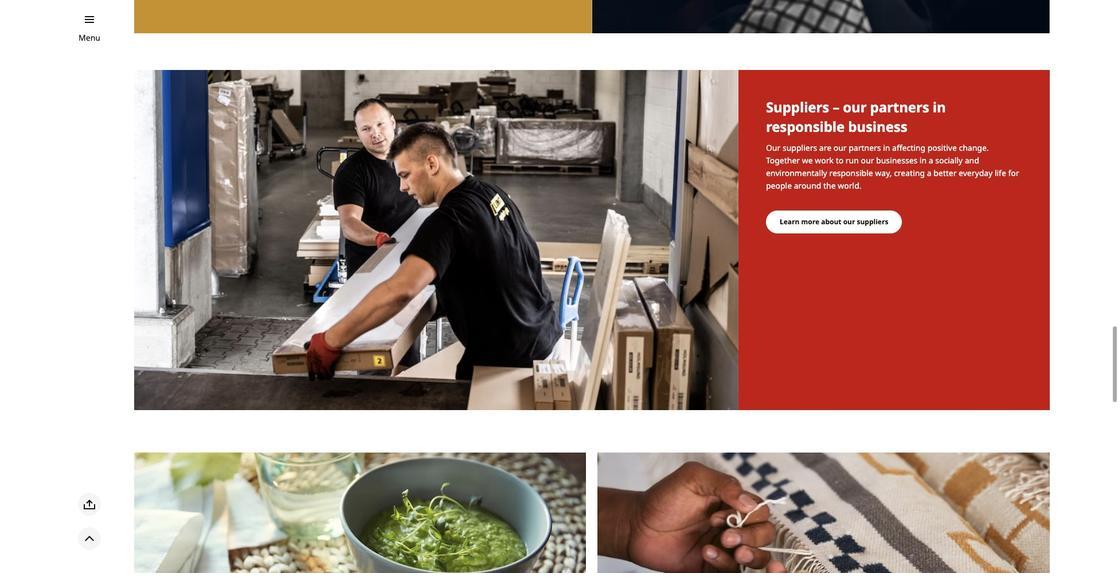 Task type: describe. For each thing, give the bounding box(es) containing it.
in inside suppliers – our partners in responsible business
[[933, 97, 946, 116]]

and
[[965, 155, 980, 166]]

environmentally
[[766, 168, 828, 178]]

way,
[[876, 168, 892, 178]]

together
[[766, 155, 800, 166]]

change.
[[959, 142, 989, 153]]

run
[[846, 155, 859, 166]]

our
[[766, 142, 781, 153]]

business
[[849, 117, 908, 136]]

we
[[802, 155, 813, 166]]

suppliers
[[766, 97, 830, 116]]

–
[[833, 97, 840, 116]]

world.
[[838, 180, 862, 191]]

menu
[[79, 32, 100, 43]]

businesses
[[877, 155, 918, 166]]

menu button
[[79, 32, 100, 44]]

socially
[[936, 155, 963, 166]]

0 horizontal spatial in
[[884, 142, 891, 153]]

learn
[[780, 217, 800, 227]]

our inside suppliers – our partners in responsible business
[[843, 97, 867, 116]]

everyday
[[959, 168, 993, 178]]

affecting
[[893, 142, 926, 153]]

learn more about our suppliers button
[[766, 211, 903, 234]]

responsible inside suppliers – our partners in responsible business
[[766, 117, 845, 136]]

creating
[[894, 168, 925, 178]]

suppliers inside our suppliers are our partners in affecting positive change. together we work to run our businesses in a socially and environmentally responsible way, creating a better everyday life for people around the world.
[[783, 142, 818, 153]]

our up to
[[834, 142, 847, 153]]

partners inside our suppliers are our partners in affecting positive change. together we work to run our businesses in a socially and environmentally responsible way, creating a better everyday life for people around the world.
[[849, 142, 881, 153]]

our suppliers are our partners in affecting positive change. together we work to run our businesses in a socially and environmentally responsible way, creating a better everyday life for people around the world.
[[766, 142, 1020, 191]]

more
[[802, 217, 820, 227]]

1 horizontal spatial in
[[920, 155, 927, 166]]

the
[[824, 180, 836, 191]]

for
[[1009, 168, 1020, 178]]

our right run at right top
[[861, 155, 875, 166]]



Task type: locate. For each thing, give the bounding box(es) containing it.
our right the "–"
[[843, 97, 867, 116]]

1 vertical spatial in
[[884, 142, 891, 153]]

our
[[843, 97, 867, 116], [834, 142, 847, 153], [861, 155, 875, 166], [844, 217, 856, 227]]

1 vertical spatial a
[[927, 168, 932, 178]]

in up positive at the right of the page
[[933, 97, 946, 116]]

learn more about our suppliers
[[780, 217, 889, 227]]

positive
[[928, 142, 957, 153]]

a left better
[[927, 168, 932, 178]]

responsible down suppliers
[[766, 117, 845, 136]]

suppliers inside button
[[857, 217, 889, 227]]

suppliers
[[783, 142, 818, 153], [857, 217, 889, 227]]

work
[[815, 155, 834, 166]]

1 horizontal spatial suppliers
[[857, 217, 889, 227]]

people
[[766, 180, 792, 191]]

suppliers up we
[[783, 142, 818, 153]]

0 vertical spatial a
[[929, 155, 934, 166]]

partners up run at right top
[[849, 142, 881, 153]]

in
[[933, 97, 946, 116], [884, 142, 891, 153], [920, 155, 927, 166]]

suppliers right about at the top right of the page
[[857, 217, 889, 227]]

a
[[929, 155, 934, 166], [927, 168, 932, 178]]

life
[[995, 168, 1007, 178]]

in up creating on the right of the page
[[920, 155, 927, 166]]

our inside learn more about our suppliers button
[[844, 217, 856, 227]]

are
[[820, 142, 832, 153]]

in up businesses
[[884, 142, 891, 153]]

about
[[822, 217, 842, 227]]

2 vertical spatial in
[[920, 155, 927, 166]]

1 vertical spatial suppliers
[[857, 217, 889, 227]]

partners up business
[[871, 97, 930, 116]]

responsible
[[766, 117, 845, 136], [830, 168, 873, 178]]

partners
[[871, 97, 930, 116], [849, 142, 881, 153]]

0 vertical spatial in
[[933, 97, 946, 116]]

1 vertical spatial responsible
[[830, 168, 873, 178]]

the hands of a weaver, weaving the fringe of a rug in shades of white, dark blue, grey and mustard. image
[[598, 452, 1050, 573]]

0 vertical spatial responsible
[[766, 117, 845, 136]]

a middle eastern woman wearing a black top with an embroidered collar, and a beige hijab, against a black background. image
[[592, 0, 1050, 33]]

partners inside suppliers – our partners in responsible business
[[871, 97, 930, 116]]

soaré place mat on a table together with a bowl of vietnamese soup, a glass of water and some napkins. image
[[134, 452, 586, 573]]

a down positive at the right of the page
[[929, 155, 934, 166]]

around
[[794, 180, 822, 191]]

to
[[836, 155, 844, 166]]

responsible inside our suppliers are our partners in affecting positive change. together we work to run our businesses in a socially and environmentally responsible way, creating a better everyday life for people around the world.
[[830, 168, 873, 178]]

responsible down run at right top
[[830, 168, 873, 178]]

0 vertical spatial suppliers
[[783, 142, 818, 153]]

suppliers – our partners in responsible business
[[766, 97, 946, 136]]

two men wearing black t-shirts and red work gloves loading ikea flatpacks from a trolley into the back of a truck. image
[[134, 70, 739, 410]]

0 vertical spatial partners
[[871, 97, 930, 116]]

1 vertical spatial partners
[[849, 142, 881, 153]]

our right about at the top right of the page
[[844, 217, 856, 227]]

better
[[934, 168, 957, 178]]

2 horizontal spatial in
[[933, 97, 946, 116]]

0 horizontal spatial suppliers
[[783, 142, 818, 153]]



Task type: vqa. For each thing, say whether or not it's contained in the screenshot.
the partners
yes



